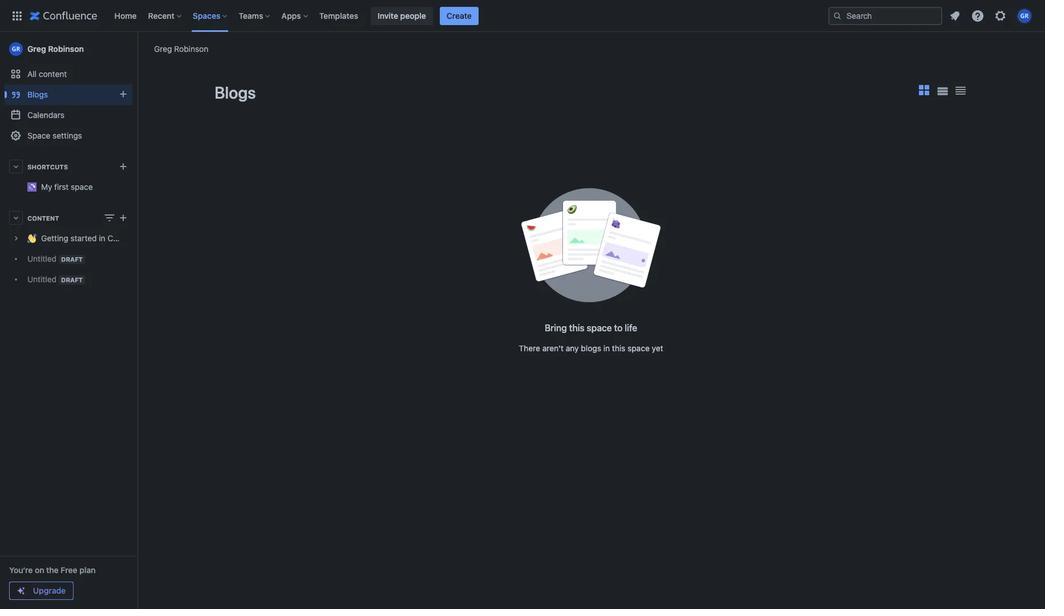 Task type: describe. For each thing, give the bounding box(es) containing it.
all content link
[[5, 64, 132, 84]]

home
[[114, 11, 137, 20]]

apps
[[282, 11, 301, 20]]

create a blog image
[[116, 87, 130, 101]]

content button
[[5, 208, 132, 228]]

blogs
[[581, 344, 602, 353]]

greg robinson link inside space element
[[5, 38, 132, 61]]

1 horizontal spatial greg
[[154, 44, 172, 53]]

premium image
[[17, 587, 26, 596]]

content
[[27, 214, 59, 222]]

bring this space to life
[[545, 323, 638, 333]]

upgrade button
[[10, 583, 73, 600]]

blogs link
[[5, 84, 132, 105]]

invite people
[[378, 11, 426, 20]]

greg inside space element
[[27, 44, 46, 54]]

confluence
[[108, 234, 150, 243]]

robinson inside space element
[[48, 44, 84, 54]]

search image
[[834, 11, 843, 20]]

any
[[566, 344, 579, 353]]

1 horizontal spatial blogs
[[215, 83, 256, 102]]

there
[[519, 344, 541, 353]]

templates
[[319, 11, 358, 20]]

0 vertical spatial this
[[570, 323, 585, 333]]

blogs inside "link"
[[27, 90, 48, 99]]

you're on the free plan
[[9, 566, 96, 576]]

collapse sidebar image
[[124, 38, 150, 61]]

calendars link
[[5, 105, 132, 126]]

create a page image
[[116, 211, 130, 225]]

create
[[447, 11, 472, 20]]

spaces button
[[189, 7, 232, 25]]

list image
[[938, 87, 949, 95]]

1 horizontal spatial robinson
[[174, 44, 209, 53]]

tree inside space element
[[5, 228, 150, 290]]

started
[[71, 234, 97, 243]]

to
[[615, 323, 623, 333]]

0 horizontal spatial my
[[41, 182, 52, 192]]

1 horizontal spatial greg robinson link
[[154, 43, 209, 55]]

spaces
[[193, 11, 221, 20]]

people
[[401, 11, 426, 20]]

yet
[[652, 344, 664, 353]]

1 horizontal spatial in
[[604, 344, 610, 353]]

help icon image
[[972, 9, 985, 23]]

upgrade
[[33, 586, 66, 596]]

apps button
[[278, 7, 313, 25]]

space element
[[0, 32, 184, 610]]

create link
[[440, 7, 479, 25]]



Task type: locate. For each thing, give the bounding box(es) containing it.
1 horizontal spatial first
[[146, 178, 160, 187]]

invite people button
[[371, 7, 433, 25]]

banner
[[0, 0, 1046, 32]]

space
[[27, 131, 50, 140]]

greg robinson down recent dropdown button
[[154, 44, 209, 53]]

my first space link
[[5, 177, 184, 198], [41, 182, 93, 192]]

robinson down spaces
[[174, 44, 209, 53]]

0 horizontal spatial greg robinson link
[[5, 38, 132, 61]]

1 vertical spatial untitled draft
[[27, 275, 83, 284]]

in inside space element
[[99, 234, 105, 243]]

greg robinson
[[154, 44, 209, 53], [27, 44, 84, 54]]

space
[[162, 178, 184, 187], [71, 182, 93, 192], [587, 323, 612, 333], [628, 344, 650, 353]]

1 vertical spatial this
[[613, 344, 626, 353]]

first
[[146, 178, 160, 187], [54, 182, 69, 192]]

tree
[[5, 228, 150, 290]]

0 vertical spatial in
[[99, 234, 105, 243]]

1 vertical spatial untitled
[[27, 275, 57, 284]]

settings icon image
[[995, 9, 1008, 23]]

getting started in confluence link
[[5, 228, 150, 249]]

untitled draft
[[27, 254, 83, 264], [27, 275, 83, 284]]

all content
[[27, 69, 67, 79]]

greg robinson inside space element
[[27, 44, 84, 54]]

this down to
[[613, 344, 626, 353]]

shortcuts
[[27, 163, 68, 170]]

notification icon image
[[949, 9, 963, 23]]

getting started in confluence
[[41, 234, 150, 243]]

this up any
[[570, 323, 585, 333]]

0 horizontal spatial my first space
[[41, 182, 93, 192]]

space settings link
[[5, 126, 132, 146]]

confluence image
[[30, 9, 97, 23], [30, 9, 97, 23]]

global element
[[7, 0, 827, 32]]

compact list image
[[955, 84, 968, 98]]

templates link
[[316, 7, 362, 25]]

2 untitled draft from the top
[[27, 275, 83, 284]]

change view image
[[103, 211, 116, 225]]

invite
[[378, 11, 399, 20]]

tree containing getting started in confluence
[[5, 228, 150, 290]]

1 horizontal spatial this
[[613, 344, 626, 353]]

greg robinson up content
[[27, 44, 84, 54]]

my first space for 'my first space' link over change view "icon"
[[132, 178, 184, 187]]

appswitcher icon image
[[10, 9, 24, 23]]

1 untitled draft from the top
[[27, 254, 83, 264]]

on
[[35, 566, 44, 576]]

recent button
[[145, 7, 186, 25]]

0 vertical spatial draft
[[61, 256, 83, 263]]

settings
[[53, 131, 82, 140]]

in
[[99, 234, 105, 243], [604, 344, 610, 353]]

blogs
[[215, 83, 256, 102], [27, 90, 48, 99]]

this
[[570, 323, 585, 333], [613, 344, 626, 353]]

1 vertical spatial draft
[[61, 276, 83, 284]]

0 horizontal spatial in
[[99, 234, 105, 243]]

robinson
[[174, 44, 209, 53], [48, 44, 84, 54]]

plan
[[80, 566, 96, 576]]

banner containing home
[[0, 0, 1046, 32]]

0 horizontal spatial blogs
[[27, 90, 48, 99]]

greg up all
[[27, 44, 46, 54]]

1 horizontal spatial greg robinson
[[154, 44, 209, 53]]

1 untitled from the top
[[27, 254, 57, 264]]

greg robinson link up all content link
[[5, 38, 132, 61]]

draft
[[61, 256, 83, 263], [61, 276, 83, 284]]

Search field
[[829, 7, 943, 25]]

space settings
[[27, 131, 82, 140]]

life
[[625, 323, 638, 333]]

cards image
[[918, 83, 932, 97]]

the
[[46, 566, 59, 576]]

bring
[[545, 323, 567, 333]]

in right started
[[99, 234, 105, 243]]

add shortcut image
[[116, 160, 130, 174]]

0 horizontal spatial greg robinson
[[27, 44, 84, 54]]

first for 'my first space' link underneath shortcuts dropdown button
[[54, 182, 69, 192]]

0 horizontal spatial robinson
[[48, 44, 84, 54]]

there aren't any blogs in this space yet
[[519, 344, 664, 353]]

you're
[[9, 566, 33, 576]]

greg robinson link
[[5, 38, 132, 61], [154, 43, 209, 55]]

my
[[132, 178, 144, 187], [41, 182, 52, 192]]

0 horizontal spatial first
[[54, 182, 69, 192]]

0 vertical spatial untitled draft
[[27, 254, 83, 264]]

1 vertical spatial in
[[604, 344, 610, 353]]

calendars
[[27, 110, 64, 120]]

1 horizontal spatial my first space
[[132, 178, 184, 187]]

my first space link down shortcuts dropdown button
[[41, 182, 93, 192]]

1 draft from the top
[[61, 256, 83, 263]]

my down the "shortcuts"
[[41, 182, 52, 192]]

1 horizontal spatial my
[[132, 178, 144, 187]]

0 horizontal spatial greg
[[27, 44, 46, 54]]

teams
[[239, 11, 263, 20]]

greg robinson link down recent dropdown button
[[154, 43, 209, 55]]

untitled
[[27, 254, 57, 264], [27, 275, 57, 284]]

robinson up all content link
[[48, 44, 84, 54]]

free
[[61, 566, 77, 576]]

my first space for 'my first space' link underneath shortcuts dropdown button
[[41, 182, 93, 192]]

2 untitled from the top
[[27, 275, 57, 284]]

all
[[27, 69, 37, 79]]

2 draft from the top
[[61, 276, 83, 284]]

0 horizontal spatial this
[[570, 323, 585, 333]]

greg
[[154, 44, 172, 53], [27, 44, 46, 54]]

greg right collapse sidebar image
[[154, 44, 172, 53]]

my first space link up change view "icon"
[[5, 177, 184, 198]]

home link
[[111, 7, 140, 25]]

content
[[39, 69, 67, 79]]

first for 'my first space' link over change view "icon"
[[146, 178, 160, 187]]

shortcuts button
[[5, 156, 132, 177]]

recent
[[148, 11, 175, 20]]

my first space
[[132, 178, 184, 187], [41, 182, 93, 192]]

in right blogs
[[604, 344, 610, 353]]

aren't
[[543, 344, 564, 353]]

getting
[[41, 234, 68, 243]]

teams button
[[235, 7, 275, 25]]

my up confluence
[[132, 178, 144, 187]]

0 vertical spatial untitled
[[27, 254, 57, 264]]



Task type: vqa. For each thing, say whether or not it's contained in the screenshot.
Getting
yes



